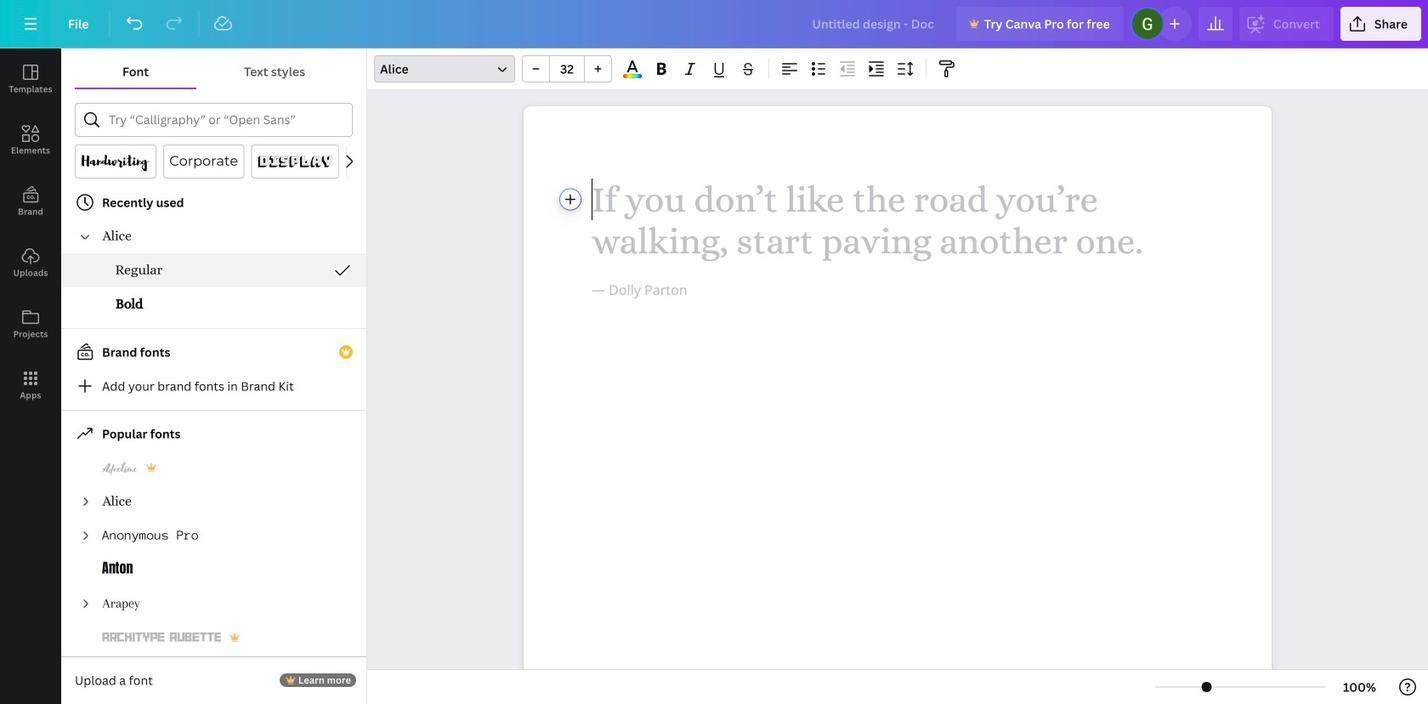 Task type: locate. For each thing, give the bounding box(es) containing it.
advetime image
[[102, 458, 138, 478]]

alice image
[[102, 492, 131, 512]]

Design title text field
[[799, 7, 950, 41]]

alice image
[[102, 226, 131, 247]]

group
[[522, 55, 612, 82]]

Try "Calligraphy" or "Open Sans" search field
[[109, 104, 342, 136]]

color range image
[[624, 74, 642, 78]]

main menu bar
[[0, 0, 1429, 48]]

handwriting image
[[82, 151, 150, 172]]

– – number field
[[555, 61, 579, 77]]

architype aubette image
[[102, 628, 221, 648]]

None text field
[[524, 106, 1272, 704]]

regular image
[[116, 260, 162, 281]]



Task type: describe. For each thing, give the bounding box(es) containing it.
side panel tab list
[[0, 48, 61, 416]]

display image
[[258, 151, 333, 172]]

anonymous pro image
[[102, 526, 198, 546]]

bold image
[[116, 294, 144, 315]]

anton image
[[102, 560, 133, 580]]

Zoom button
[[1333, 674, 1388, 701]]

corporate image
[[170, 151, 238, 172]]

arapey image
[[102, 594, 140, 614]]



Task type: vqa. For each thing, say whether or not it's contained in the screenshot.
the residential
no



